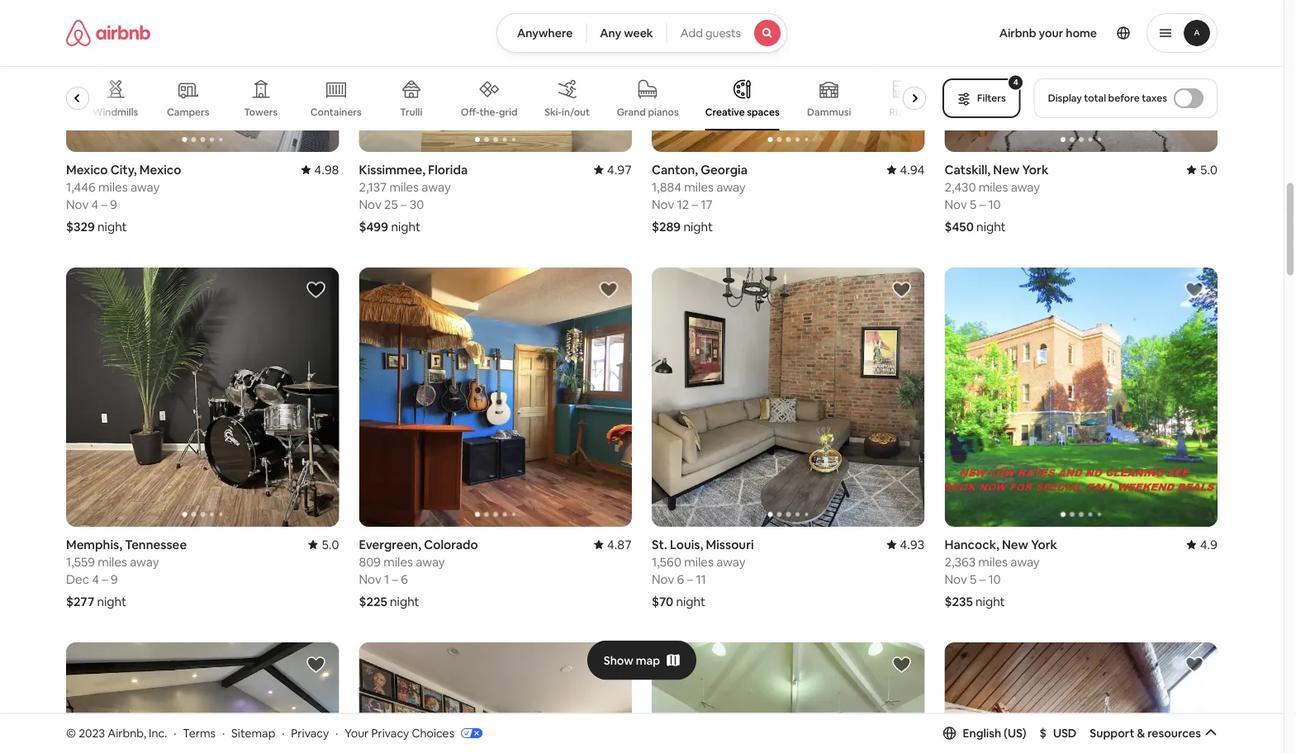 Task type: vqa. For each thing, say whether or not it's contained in the screenshot.


Task type: describe. For each thing, give the bounding box(es) containing it.
2,430
[[945, 179, 976, 195]]

1,559
[[66, 554, 95, 570]]

4.87 out of 5 average rating image
[[594, 536, 632, 553]]

dec
[[66, 571, 89, 587]]

$289
[[652, 218, 681, 235]]

night inside st. louis, missouri 1,560 miles away nov 6 – 11 $70 night
[[676, 594, 706, 610]]

off-the-grid
[[461, 106, 518, 118]]

5.0 for catskill, new york 2,430 miles away nov 5 – 10 $450 night
[[1200, 161, 1218, 178]]

5 for 2,430
[[970, 196, 977, 212]]

2,137
[[359, 179, 387, 195]]

1,884
[[652, 179, 682, 195]]

miles inside kissimmee, florida 2,137 miles away nov 25 – 30 $499 night
[[389, 179, 419, 195]]

new for hancock,
[[1002, 536, 1029, 553]]

mexico city, mexico 1,446 miles away nov 4 – 9 $329 night
[[66, 161, 181, 235]]

(us)
[[1004, 726, 1027, 741]]

none search field containing anywhere
[[496, 13, 787, 53]]

add guests button
[[667, 13, 787, 53]]

privacy link
[[291, 726, 329, 741]]

night inside the evergreen, colorado 809 miles away nov 1 – 6 $225 night
[[390, 594, 419, 610]]

pianos
[[649, 106, 679, 119]]

add to wishlist: evergreen, colorado image
[[599, 280, 619, 300]]

memphis, tennessee 1,559 miles away dec 4 – 9 $277 night
[[66, 536, 187, 610]]

10 for 2,363
[[988, 571, 1001, 587]]

st.
[[652, 536, 667, 553]]

– inside catskill, new york 2,430 miles away nov 5 – 10 $450 night
[[980, 196, 986, 212]]

home
[[1066, 26, 1097, 40]]

2023
[[79, 726, 105, 741]]

$235
[[945, 594, 973, 610]]

miles inside memphis, tennessee 1,559 miles away dec 4 – 9 $277 night
[[98, 554, 127, 570]]

– inside memphis, tennessee 1,559 miles away dec 4 – 9 $277 night
[[102, 571, 108, 587]]

any
[[600, 26, 621, 40]]

add to wishlist: hancock, new york image
[[1185, 280, 1205, 300]]

add to wishlist: mountainville, new york image
[[306, 655, 326, 675]]

louis,
[[670, 536, 703, 553]]

terms
[[183, 726, 216, 741]]

display total before taxes button
[[1034, 78, 1218, 118]]

4.93
[[900, 536, 925, 553]]

airbnb your home
[[999, 26, 1097, 40]]

any week button
[[586, 13, 667, 53]]

$
[[1040, 726, 1047, 741]]

profile element
[[807, 0, 1218, 66]]

nov inside hancock, new york 2,363 miles away nov 5 – 10 $235 night
[[945, 571, 967, 587]]

away inside canton, georgia 1,884 miles away nov 12 – 17 $289 night
[[717, 179, 746, 195]]

city,
[[110, 161, 137, 178]]

georgia
[[701, 161, 748, 178]]

– inside kissimmee, florida 2,137 miles away nov 25 – 30 $499 night
[[401, 196, 407, 212]]

show map
[[604, 653, 660, 668]]

$ usd
[[1040, 726, 1077, 741]]

night inside canton, georgia 1,884 miles away nov 12 – 17 $289 night
[[684, 218, 713, 235]]

nov inside catskill, new york 2,430 miles away nov 5 – 10 $450 night
[[945, 196, 967, 212]]

4.87
[[607, 536, 632, 553]]

4.98
[[314, 161, 339, 178]]

6 inside the evergreen, colorado 809 miles away nov 1 – 6 $225 night
[[401, 571, 408, 587]]

4 · from the left
[[336, 726, 338, 741]]

hancock,
[[945, 536, 1000, 553]]

4.97 out of 5 average rating image
[[594, 161, 632, 178]]

show
[[604, 653, 634, 668]]

dammusi
[[808, 106, 852, 119]]

ski-
[[545, 106, 562, 119]]

6 inside st. louis, missouri 1,560 miles away nov 6 – 11 $70 night
[[677, 571, 684, 587]]

windmills
[[93, 106, 139, 119]]

miles inside catskill, new york 2,430 miles away nov 5 – 10 $450 night
[[979, 179, 1008, 195]]

your
[[1039, 26, 1064, 40]]

florida
[[428, 161, 468, 178]]

support & resources
[[1090, 726, 1201, 741]]

add to wishlist: fairplay, colorado image
[[1185, 655, 1205, 675]]

tennessee
[[125, 536, 187, 553]]

5.0 for memphis, tennessee 1,559 miles away dec 4 – 9 $277 night
[[322, 536, 339, 553]]

york for 2,430 miles away
[[1022, 161, 1049, 178]]

show map button
[[587, 641, 697, 680]]

miles inside mexico city, mexico 1,446 miles away nov 4 – 9 $329 night
[[98, 179, 128, 195]]

©
[[66, 726, 76, 741]]

1
[[384, 571, 389, 587]]

add to wishlist: st. louis, missouri image
[[892, 280, 912, 300]]

york for 2,363 miles away
[[1031, 536, 1058, 553]]

filters button
[[943, 78, 1021, 118]]

4.94
[[900, 161, 925, 178]]

night inside memphis, tennessee 1,559 miles away dec 4 – 9 $277 night
[[97, 594, 126, 610]]

evergreen, colorado 809 miles away nov 1 – 6 $225 night
[[359, 536, 478, 610]]

4.98 out of 5 average rating image
[[301, 161, 339, 178]]

4 inside mexico city, mexico 1,446 miles away nov 4 – 9 $329 night
[[91, 196, 99, 212]]

any week
[[600, 26, 653, 40]]

support & resources button
[[1090, 726, 1218, 741]]

4.97
[[607, 161, 632, 178]]

2,363
[[945, 554, 976, 570]]

nov inside canton, georgia 1,884 miles away nov 12 – 17 $289 night
[[652, 196, 674, 212]]

© 2023 airbnb, inc. ·
[[66, 726, 176, 741]]

your
[[345, 726, 369, 741]]

$225
[[359, 594, 387, 610]]

anywhere
[[517, 26, 573, 40]]

airbnb,
[[108, 726, 146, 741]]

choices
[[412, 726, 455, 741]]

add to wishlist: yucca valley, california image
[[599, 655, 619, 675]]

canton,
[[652, 161, 698, 178]]

away inside mexico city, mexico 1,446 miles away nov 4 – 9 $329 night
[[130, 179, 160, 195]]

– inside the evergreen, colorado 809 miles away nov 1 – 6 $225 night
[[392, 571, 398, 587]]

english (us)
[[963, 726, 1027, 741]]

&
[[1137, 726, 1145, 741]]

memphis,
[[66, 536, 122, 553]]

away inside the evergreen, colorado 809 miles away nov 1 – 6 $225 night
[[416, 554, 445, 570]]

display total before taxes
[[1048, 92, 1167, 105]]

night inside hancock, new york 2,363 miles away nov 5 – 10 $235 night
[[976, 594, 1005, 610]]

1,560
[[652, 554, 682, 570]]

display
[[1048, 92, 1082, 105]]

filters
[[978, 92, 1006, 105]]

missouri
[[706, 536, 754, 553]]

catskill,
[[945, 161, 991, 178]]

25
[[384, 196, 398, 212]]

add guests
[[681, 26, 741, 40]]



Task type: locate. For each thing, give the bounding box(es) containing it.
canton, georgia 1,884 miles away nov 12 – 17 $289 night
[[652, 161, 748, 235]]

0 vertical spatial 5
[[970, 196, 977, 212]]

creative spaces
[[706, 106, 780, 119]]

nov inside st. louis, missouri 1,560 miles away nov 6 – 11 $70 night
[[652, 571, 674, 587]]

nov down 2,430
[[945, 196, 967, 212]]

anywhere button
[[496, 13, 587, 53]]

campers
[[167, 106, 210, 119]]

airbnb your home link
[[990, 16, 1107, 50]]

3 · from the left
[[282, 726, 285, 741]]

1 vertical spatial 5.0
[[322, 536, 339, 553]]

1 · from the left
[[174, 726, 176, 741]]

grid
[[499, 106, 518, 118]]

kissimmee,
[[359, 161, 425, 178]]

$70
[[652, 594, 674, 610]]

0 vertical spatial 9
[[110, 196, 117, 212]]

new right the hancock,
[[1002, 536, 1029, 553]]

terms link
[[183, 726, 216, 741]]

in/out
[[562, 106, 590, 119]]

nov
[[66, 196, 89, 212], [359, 196, 382, 212], [652, 196, 674, 212], [945, 196, 967, 212], [359, 571, 382, 587], [652, 571, 674, 587], [945, 571, 967, 587]]

nov down 1,446
[[66, 196, 89, 212]]

0 horizontal spatial 5.0
[[322, 536, 339, 553]]

colorado
[[424, 536, 478, 553]]

nov inside mexico city, mexico 1,446 miles away nov 4 – 9 $329 night
[[66, 196, 89, 212]]

1 5 from the top
[[970, 196, 977, 212]]

0 horizontal spatial privacy
[[291, 726, 329, 741]]

10 for 2,430
[[988, 196, 1001, 212]]

miles up 11
[[684, 554, 714, 570]]

night down 17
[[684, 218, 713, 235]]

away right 2,430
[[1011, 179, 1040, 195]]

night right $235 on the bottom
[[976, 594, 1005, 610]]

grand
[[617, 106, 646, 119]]

away down tennessee on the bottom
[[130, 554, 159, 570]]

add to wishlist: memphis, tennessee image
[[306, 280, 326, 300]]

miles down evergreen,
[[384, 554, 413, 570]]

miles inside st. louis, missouri 1,560 miles away nov 6 – 11 $70 night
[[684, 554, 714, 570]]

catskill, new york 2,430 miles away nov 5 – 10 $450 night
[[945, 161, 1049, 235]]

– inside hancock, new york 2,363 miles away nov 5 – 10 $235 night
[[980, 571, 986, 587]]

5
[[970, 196, 977, 212], [970, 571, 977, 587]]

privacy
[[291, 726, 329, 741], [371, 726, 409, 741]]

5.0 out of 5 average rating image
[[1187, 161, 1218, 178]]

nov down 1,884
[[652, 196, 674, 212]]

· right inc.
[[174, 726, 176, 741]]

9 right dec
[[111, 571, 118, 587]]

2 privacy from the left
[[371, 726, 409, 741]]

night right $277
[[97, 594, 126, 610]]

york inside catskill, new york 2,430 miles away nov 5 – 10 $450 night
[[1022, 161, 1049, 178]]

5 down 2,363 at bottom right
[[970, 571, 977, 587]]

nov inside kissimmee, florida 2,137 miles away nov 25 – 30 $499 night
[[359, 196, 382, 212]]

2 6 from the left
[[677, 571, 684, 587]]

miles down city,
[[98, 179, 128, 195]]

miles down catskill,
[[979, 179, 1008, 195]]

miles inside hancock, new york 2,363 miles away nov 5 – 10 $235 night
[[979, 554, 1008, 570]]

1 horizontal spatial 5.0
[[1200, 161, 1218, 178]]

group containing off-the-grid
[[10, 66, 933, 131]]

usd
[[1053, 726, 1077, 741]]

new for catskill,
[[993, 161, 1020, 178]]

creative
[[706, 106, 745, 119]]

1 vertical spatial 4
[[92, 571, 99, 587]]

2 mexico from the left
[[139, 161, 181, 178]]

york right catskill,
[[1022, 161, 1049, 178]]

english (us) button
[[943, 726, 1027, 741]]

nov inside the evergreen, colorado 809 miles away nov 1 – 6 $225 night
[[359, 571, 382, 587]]

2 · from the left
[[222, 726, 225, 741]]

10 inside catskill, new york 2,430 miles away nov 5 – 10 $450 night
[[988, 196, 1001, 212]]

6 right 1
[[401, 571, 408, 587]]

group
[[10, 66, 933, 131], [66, 268, 339, 527], [359, 268, 632, 527], [652, 268, 925, 527], [945, 268, 1218, 527], [66, 643, 339, 754], [359, 643, 632, 754], [652, 643, 925, 754], [945, 643, 1218, 754]]

away down florida
[[422, 179, 451, 195]]

30
[[410, 196, 424, 212]]

1 horizontal spatial 6
[[677, 571, 684, 587]]

map
[[636, 653, 660, 668]]

your privacy choices link
[[345, 726, 483, 742]]

mexico up 1,446
[[66, 161, 108, 178]]

10 down catskill,
[[988, 196, 1001, 212]]

miles down kissimmee, in the left top of the page
[[389, 179, 419, 195]]

nov down 1,560
[[652, 571, 674, 587]]

12
[[677, 196, 689, 212]]

$450
[[945, 218, 974, 235]]

miles inside canton, georgia 1,884 miles away nov 12 – 17 $289 night
[[684, 179, 714, 195]]

off-
[[461, 106, 480, 118]]

away inside kissimmee, florida 2,137 miles away nov 25 – 30 $499 night
[[422, 179, 451, 195]]

miles
[[98, 179, 128, 195], [389, 179, 419, 195], [684, 179, 714, 195], [979, 179, 1008, 195], [98, 554, 127, 570], [384, 554, 413, 570], [684, 554, 714, 570], [979, 554, 1008, 570]]

night right $225
[[390, 594, 419, 610]]

add to wishlist: cabrera, dominican republic image
[[892, 655, 912, 675]]

5 inside catskill, new york 2,430 miles away nov 5 – 10 $450 night
[[970, 196, 977, 212]]

york right the hancock,
[[1031, 536, 1058, 553]]

5 inside hancock, new york 2,363 miles away nov 5 – 10 $235 night
[[970, 571, 977, 587]]

kissimmee, florida 2,137 miles away nov 25 – 30 $499 night
[[359, 161, 468, 235]]

night inside mexico city, mexico 1,446 miles away nov 4 – 9 $329 night
[[97, 218, 127, 235]]

1 6 from the left
[[401, 571, 408, 587]]

night inside kissimmee, florida 2,137 miles away nov 25 – 30 $499 night
[[391, 218, 421, 235]]

1 privacy from the left
[[291, 726, 329, 741]]

night
[[97, 218, 127, 235], [391, 218, 421, 235], [684, 218, 713, 235], [977, 218, 1006, 235], [97, 594, 126, 610], [390, 594, 419, 610], [676, 594, 706, 610], [976, 594, 1005, 610]]

night inside catskill, new york 2,430 miles away nov 5 – 10 $450 night
[[977, 218, 1006, 235]]

grand pianos
[[617, 106, 679, 119]]

new right catskill,
[[993, 161, 1020, 178]]

1 mexico from the left
[[66, 161, 108, 178]]

away inside st. louis, missouri 1,560 miles away nov 6 – 11 $70 night
[[716, 554, 746, 570]]

york inside hancock, new york 2,363 miles away nov 5 – 10 $235 night
[[1031, 536, 1058, 553]]

9 down city,
[[110, 196, 117, 212]]

· left privacy link
[[282, 726, 285, 741]]

night down 11
[[676, 594, 706, 610]]

17
[[701, 196, 713, 212]]

11
[[696, 571, 706, 587]]

away down missouri
[[716, 554, 746, 570]]

$277
[[66, 594, 94, 610]]

away inside hancock, new york 2,363 miles away nov 5 – 10 $235 night
[[1011, 554, 1040, 570]]

total
[[1084, 92, 1106, 105]]

before
[[1108, 92, 1140, 105]]

miles inside the evergreen, colorado 809 miles away nov 1 – 6 $225 night
[[384, 554, 413, 570]]

10
[[988, 196, 1001, 212], [988, 571, 1001, 587]]

trulli
[[400, 106, 423, 119]]

1 vertical spatial new
[[1002, 536, 1029, 553]]

away inside memphis, tennessee 1,559 miles away dec 4 – 9 $277 night
[[130, 554, 159, 570]]

1 vertical spatial 10
[[988, 571, 1001, 587]]

0 vertical spatial york
[[1022, 161, 1049, 178]]

1 horizontal spatial privacy
[[371, 726, 409, 741]]

4.9 out of 5 average rating image
[[1187, 536, 1218, 553]]

york
[[1022, 161, 1049, 178], [1031, 536, 1058, 553]]

1 vertical spatial 5
[[970, 571, 977, 587]]

taxes
[[1142, 92, 1167, 105]]

sitemap link
[[231, 726, 275, 741]]

4 down 1,446
[[91, 196, 99, 212]]

None search field
[[496, 13, 787, 53]]

–
[[101, 196, 107, 212], [401, 196, 407, 212], [692, 196, 698, 212], [980, 196, 986, 212], [102, 571, 108, 587], [392, 571, 398, 587], [687, 571, 693, 587], [980, 571, 986, 587]]

away down colorado
[[416, 554, 445, 570]]

10 down the hancock,
[[988, 571, 1001, 587]]

0 horizontal spatial mexico
[[66, 161, 108, 178]]

towers
[[244, 106, 278, 119]]

9
[[110, 196, 117, 212], [111, 571, 118, 587]]

nov down 2,137
[[359, 196, 382, 212]]

$329
[[66, 218, 95, 235]]

hancock, new york 2,363 miles away nov 5 – 10 $235 night
[[945, 536, 1058, 610]]

0 horizontal spatial 6
[[401, 571, 408, 587]]

– inside canton, georgia 1,884 miles away nov 12 – 17 $289 night
[[692, 196, 698, 212]]

night down 30
[[391, 218, 421, 235]]

4 inside memphis, tennessee 1,559 miles away dec 4 – 9 $277 night
[[92, 571, 99, 587]]

ski-in/out
[[545, 106, 590, 119]]

privacy left your
[[291, 726, 329, 741]]

mexico
[[66, 161, 108, 178], [139, 161, 181, 178]]

away down city,
[[130, 179, 160, 195]]

9 inside memphis, tennessee 1,559 miles away dec 4 – 9 $277 night
[[111, 571, 118, 587]]

10 inside hancock, new york 2,363 miles away nov 5 – 10 $235 night
[[988, 571, 1001, 587]]

english
[[963, 726, 1001, 741]]

0 vertical spatial 10
[[988, 196, 1001, 212]]

4.94 out of 5 average rating image
[[887, 161, 925, 178]]

0 vertical spatial new
[[993, 161, 1020, 178]]

new
[[993, 161, 1020, 178], [1002, 536, 1029, 553]]

1 10 from the top
[[988, 196, 1001, 212]]

5 down 2,430
[[970, 196, 977, 212]]

miles down memphis,
[[98, 554, 127, 570]]

6 left 11
[[677, 571, 684, 587]]

away inside catskill, new york 2,430 miles away nov 5 – 10 $450 night
[[1011, 179, 1040, 195]]

1 vertical spatial york
[[1031, 536, 1058, 553]]

nov down 2,363 at bottom right
[[945, 571, 967, 587]]

terms · sitemap · privacy
[[183, 726, 329, 741]]

miles down the hancock,
[[979, 554, 1008, 570]]

1 horizontal spatial mexico
[[139, 161, 181, 178]]

new inside catskill, new york 2,430 miles away nov 5 – 10 $450 night
[[993, 161, 1020, 178]]

$499
[[359, 218, 388, 235]]

privacy right your
[[371, 726, 409, 741]]

new inside hancock, new york 2,363 miles away nov 5 – 10 $235 night
[[1002, 536, 1029, 553]]

evergreen,
[[359, 536, 421, 553]]

– inside st. louis, missouri 1,560 miles away nov 6 – 11 $70 night
[[687, 571, 693, 587]]

· right terms link on the bottom left of page
[[222, 726, 225, 741]]

week
[[624, 26, 653, 40]]

nov left 1
[[359, 571, 382, 587]]

– inside mexico city, mexico 1,446 miles away nov 4 – 9 $329 night
[[101, 196, 107, 212]]

4.93 out of 5 average rating image
[[887, 536, 925, 553]]

5 for 2,363
[[970, 571, 977, 587]]

9 inside mexico city, mexico 1,446 miles away nov 4 – 9 $329 night
[[110, 196, 117, 212]]

night right the $450
[[977, 218, 1006, 235]]

809
[[359, 554, 381, 570]]

inc.
[[149, 726, 167, 741]]

· left your
[[336, 726, 338, 741]]

riads
[[890, 106, 915, 119]]

mexico right city,
[[139, 161, 181, 178]]

add
[[681, 26, 703, 40]]

5.0 out of 5 average rating image
[[308, 536, 339, 553]]

airbnb
[[999, 26, 1037, 40]]

away right 2,363 at bottom right
[[1011, 554, 1040, 570]]

4 right dec
[[92, 571, 99, 587]]

0 vertical spatial 5.0
[[1200, 161, 1218, 178]]

miles up 17
[[684, 179, 714, 195]]

containers
[[311, 106, 362, 119]]

spaces
[[748, 106, 780, 119]]

2 10 from the top
[[988, 571, 1001, 587]]

away down 'georgia'
[[717, 179, 746, 195]]

1,446
[[66, 179, 96, 195]]

0 vertical spatial 4
[[91, 196, 99, 212]]

1 vertical spatial 9
[[111, 571, 118, 587]]

night right $329
[[97, 218, 127, 235]]

2 5 from the top
[[970, 571, 977, 587]]



